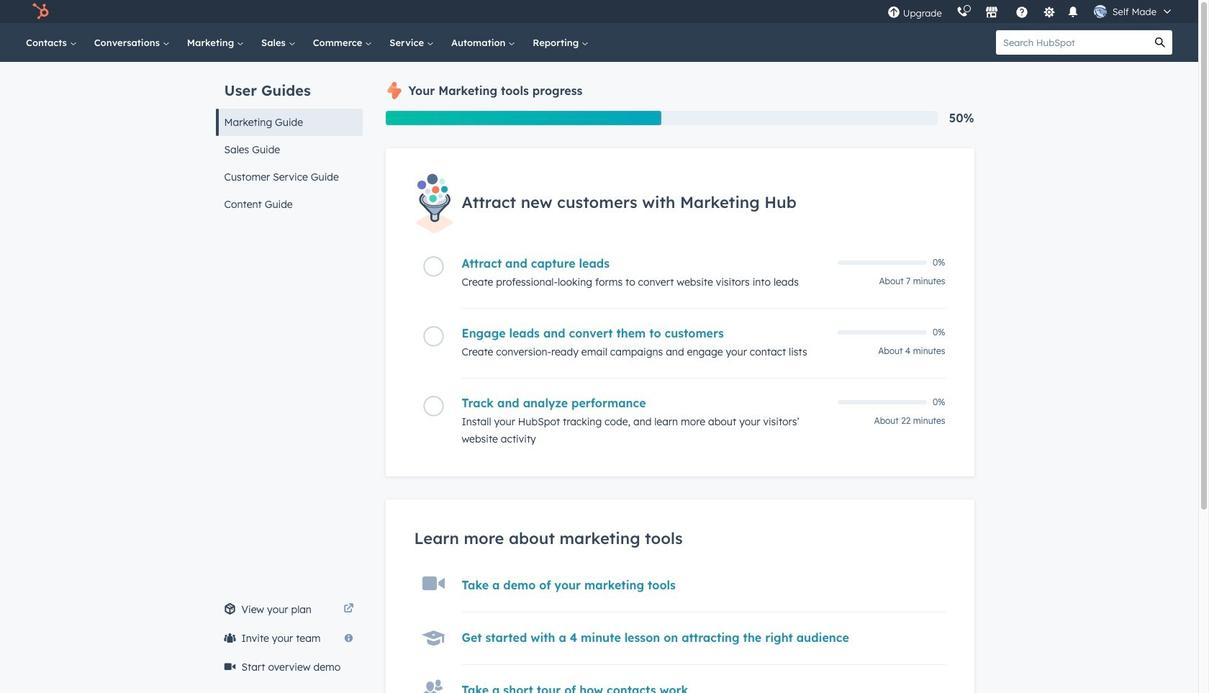 Task type: describe. For each thing, give the bounding box(es) containing it.
user guides element
[[216, 62, 362, 218]]

1 link opens in a new window image from the top
[[344, 601, 354, 618]]



Task type: vqa. For each thing, say whether or not it's contained in the screenshot.
Marketplaces icon
yes



Task type: locate. For each thing, give the bounding box(es) containing it.
ruby anderson image
[[1094, 5, 1107, 18]]

link opens in a new window image
[[344, 601, 354, 618], [344, 604, 354, 615]]

2 link opens in a new window image from the top
[[344, 604, 354, 615]]

progress bar
[[386, 111, 662, 125]]

Search HubSpot search field
[[996, 30, 1148, 55]]

marketplaces image
[[985, 6, 998, 19]]

menu
[[880, 0, 1181, 23]]



